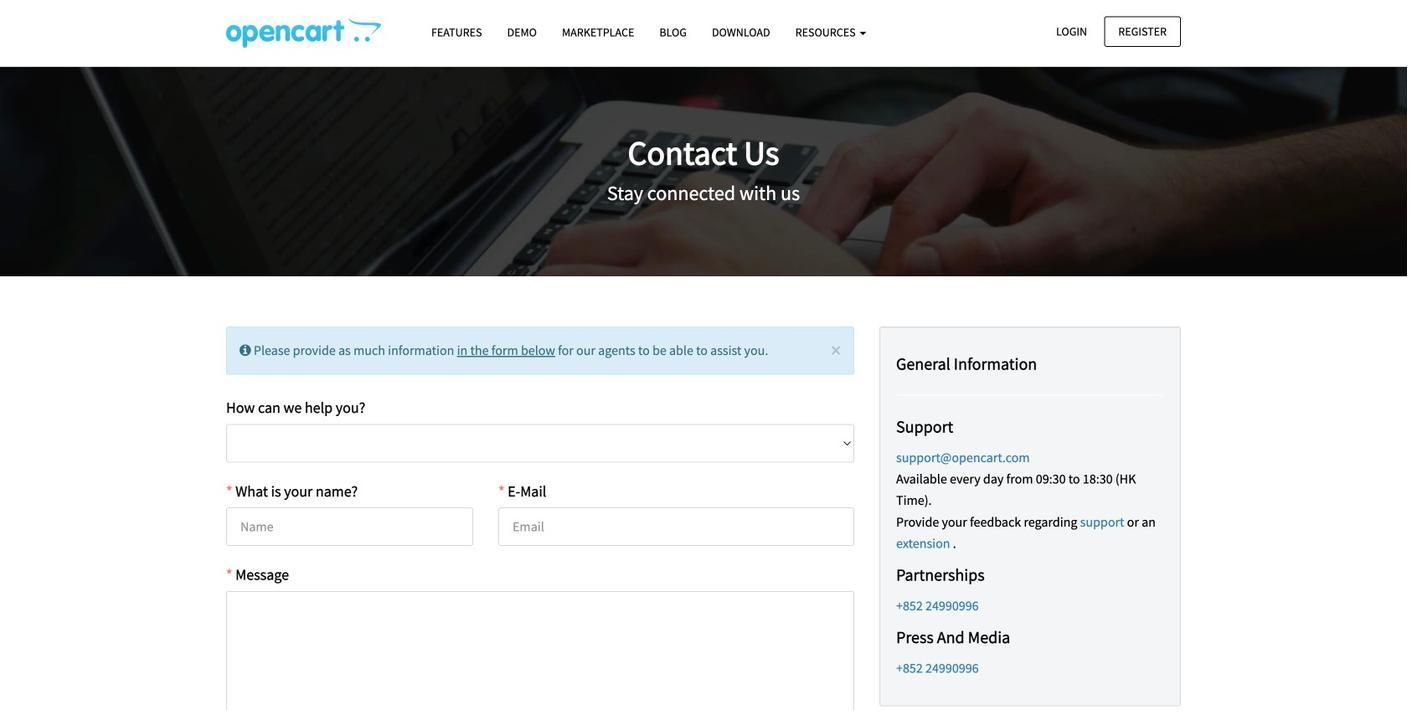 Task type: locate. For each thing, give the bounding box(es) containing it.
None text field
[[226, 591, 854, 710]]

opencart - contact image
[[226, 18, 381, 48]]

info circle image
[[240, 344, 251, 357]]

Email text field
[[498, 508, 854, 546]]



Task type: vqa. For each thing, say whether or not it's contained in the screenshot.
Name Text Field
yes



Task type: describe. For each thing, give the bounding box(es) containing it.
Name text field
[[226, 508, 473, 546]]



